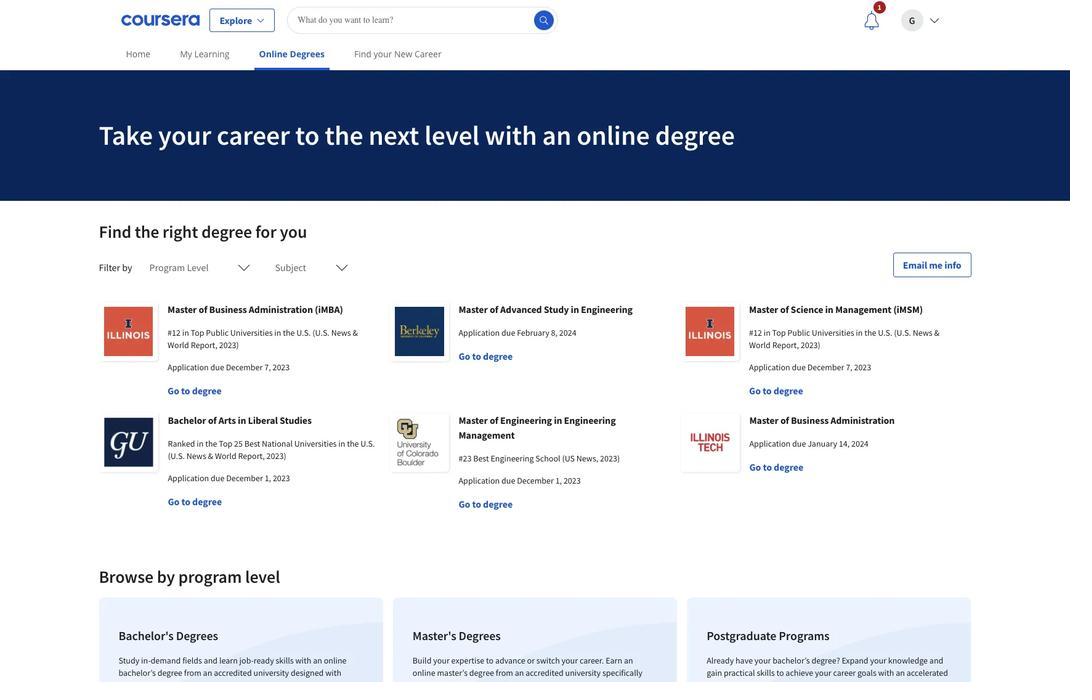 Task type: describe. For each thing, give the bounding box(es) containing it.
in inside master of engineering in engineering management
[[554, 414, 562, 426]]

of for master of engineering in engineering management
[[490, 414, 499, 426]]

postgraduate
[[707, 680, 755, 682]]

master of business administration (imba)
[[168, 303, 343, 316]]

your right take
[[158, 118, 211, 152]]

illinois tech image
[[681, 413, 740, 472]]

skills inside study in-demand fields and learn job-ready skills with an online bachelor's degree from an accredited university designed with flexibility in mind.
[[276, 655, 294, 666]]

of for bachelor of arts in liberal studies
[[208, 414, 217, 426]]

already
[[707, 655, 734, 666]]

1
[[878, 2, 882, 11]]

administration for master of business administration (imba)
[[249, 303, 313, 316]]

next
[[369, 118, 419, 152]]

ready
[[254, 655, 274, 666]]

bachelor's degrees
[[119, 628, 218, 643]]

programs
[[779, 628, 830, 643]]

news inside ranked in the top 25 best national universities in the u.s. (u.s. news & world report, 2023)
[[187, 451, 206, 462]]

career.
[[580, 655, 604, 666]]

go to degree for master of science in management (imsm)
[[749, 385, 803, 397]]

master of business administration
[[750, 414, 895, 426]]

#12 for master of science in management (imsm)
[[749, 327, 762, 338]]

go for master of science in management (imsm)
[[749, 385, 761, 397]]

#12 in top public universities in the u.s. (u.s. news & world report, 2023) for administration
[[168, 327, 358, 351]]

u.s. for management
[[878, 327, 893, 338]]

your up diploma
[[815, 667, 832, 679]]

build your expertise to advance or switch your career. earn an online master's degree from an accredited university specifically designed for working professionals.
[[413, 655, 643, 682]]

learn
[[219, 655, 238, 666]]

master for master of business administration
[[750, 414, 779, 426]]

you
[[280, 221, 307, 243]]

explore
[[220, 14, 252, 26]]

university for bachelor's degrees
[[254, 667, 289, 679]]

for inside build your expertise to advance or switch your career. earn an online master's degree from an accredited university specifically designed for working professionals.
[[447, 680, 458, 682]]

university of illinois at urbana-champaign image for master of science in management (imsm)
[[681, 302, 740, 361]]

8,
[[551, 327, 558, 338]]

have
[[736, 655, 753, 666]]

online degrees
[[259, 48, 325, 60]]

career inside already have your bachelor's degree? expand your knowledge and gain practical skills to achieve your career goals with an accelerated postgraduate certificate or diploma from an accredited university.
[[834, 667, 856, 679]]

#12 for master of business administration (imba)
[[168, 327, 181, 338]]

online for master's degrees
[[413, 667, 436, 679]]

find your new career
[[354, 48, 442, 60]]

january
[[808, 438, 838, 449]]

go to degree for master of engineering in engineering management
[[459, 498, 513, 510]]

25
[[234, 438, 243, 449]]

(imsm)
[[894, 303, 923, 316]]

knowledge
[[889, 655, 928, 666]]

subject
[[275, 261, 306, 274]]

science
[[791, 303, 824, 316]]

news for master of business administration (imba)
[[331, 327, 351, 338]]

#23
[[459, 453, 472, 464]]

info
[[945, 259, 962, 271]]

study inside study in-demand fields and learn job-ready skills with an online bachelor's degree from an accredited university designed with flexibility in mind.
[[119, 655, 139, 666]]

7, for administration
[[265, 362, 271, 373]]

ranked
[[168, 438, 195, 449]]

to inside already have your bachelor's degree? expand your knowledge and gain practical skills to achieve your career goals with an accelerated postgraduate certificate or diploma from an accredited university.
[[777, 667, 784, 679]]

master's
[[413, 628, 457, 643]]

application for master of science in management (imsm)
[[749, 362, 791, 373]]

fields
[[183, 655, 202, 666]]

email me info
[[903, 259, 962, 271]]

0 horizontal spatial career
[[217, 118, 290, 152]]

1, for liberal
[[265, 473, 271, 484]]

flexibility
[[119, 680, 152, 682]]

due left the february
[[502, 327, 515, 338]]

december for engineering
[[517, 475, 554, 486]]

application for master of engineering in engineering management
[[459, 475, 500, 486]]

coursera image
[[121, 10, 199, 30]]

top inside ranked in the top 25 best national universities in the u.s. (u.s. news & world report, 2023)
[[219, 438, 233, 449]]

accelerated
[[907, 667, 949, 679]]

february
[[517, 327, 550, 338]]

application due december 7, 2023 for science
[[749, 362, 872, 373]]

master of science in management (imsm)
[[749, 303, 923, 316]]

g button
[[892, 0, 949, 40]]

report, inside ranked in the top 25 best national universities in the u.s. (u.s. news & world report, 2023)
[[238, 451, 265, 462]]

gain
[[707, 667, 722, 679]]

from for bachelor's degrees
[[184, 667, 201, 679]]

master's
[[437, 667, 468, 679]]

new
[[394, 48, 412, 60]]

explore button
[[209, 8, 275, 32]]

and inside already have your bachelor's degree? expand your knowledge and gain practical skills to achieve your career goals with an accelerated postgraduate certificate or diploma from an accredited university.
[[930, 655, 944, 666]]

master for master of engineering in engineering management
[[459, 414, 488, 426]]

world for master of science in management (imsm)
[[749, 340, 771, 351]]

#23 best engineering school (us news, 2023)
[[459, 453, 620, 464]]

university of california, berkeley image
[[390, 302, 449, 361]]

already have your bachelor's degree? expand your knowledge and gain practical skills to achieve your career goals with an accelerated postgraduate certificate or diploma from an accredited university.
[[707, 655, 949, 682]]

news,
[[577, 453, 599, 464]]

bachelor's
[[119, 628, 174, 643]]

working
[[459, 680, 489, 682]]

university.
[[905, 680, 942, 682]]

demand
[[151, 655, 181, 666]]

me
[[930, 259, 943, 271]]

take
[[99, 118, 153, 152]]

application due december 1, 2023 for engineering
[[459, 475, 581, 486]]

online degrees link
[[254, 40, 330, 70]]

arts
[[219, 414, 236, 426]]

switch
[[537, 655, 560, 666]]

browse by program level
[[99, 566, 280, 588]]

find for find your new career
[[354, 48, 372, 60]]

email me info button
[[894, 253, 972, 277]]

report, for business
[[191, 340, 218, 351]]

degree?
[[812, 655, 840, 666]]

of for master of science in management (imsm)
[[781, 303, 789, 316]]

take your career to the next level with an online degree
[[99, 118, 735, 152]]

2023 for management
[[854, 362, 872, 373]]

2023) down master of business administration (imba)
[[219, 340, 239, 351]]

your left the new
[[374, 48, 392, 60]]

advanced
[[500, 303, 542, 316]]

expand
[[842, 655, 869, 666]]

go to degree down "application due february 8, 2024" at the top
[[459, 350, 513, 362]]

or inside build your expertise to advance or switch your career. earn an online master's degree from an accredited university specifically designed for working professionals.
[[527, 655, 535, 666]]

national
[[262, 438, 293, 449]]

build
[[413, 655, 432, 666]]

my learning
[[180, 48, 230, 60]]

0 vertical spatial study
[[544, 303, 569, 316]]

2024 for study
[[560, 327, 577, 338]]

find your new career link
[[349, 40, 447, 68]]

diploma
[[804, 680, 834, 682]]

application due december 7, 2023 for business
[[168, 362, 290, 373]]

0 vertical spatial management
[[836, 303, 892, 316]]

certificate
[[757, 680, 793, 682]]

by for browse
[[157, 566, 175, 588]]

& for master of science in management (imsm)
[[935, 327, 940, 338]]

advance
[[496, 655, 526, 666]]

1 vertical spatial best
[[473, 453, 489, 464]]

2023 for liberal
[[273, 473, 290, 484]]

your right switch
[[562, 655, 578, 666]]

bachelor's inside already have your bachelor's degree? expand your knowledge and gain practical skills to achieve your career goals with an accelerated postgraduate certificate or diploma from an accredited university.
[[773, 655, 810, 666]]

1 horizontal spatial level
[[425, 118, 480, 152]]

find the right degree for you
[[99, 221, 307, 243]]

accredited for master's degrees
[[526, 667, 564, 679]]

#12 in top public universities in the u.s. (u.s. news & world report, 2023) for in
[[749, 327, 940, 351]]

world for master of business administration (imba)
[[168, 340, 189, 351]]

master of engineering in engineering management
[[459, 414, 616, 441]]

due for bachelor of arts in liberal studies
[[211, 473, 225, 484]]

7, for in
[[846, 362, 853, 373]]

due left january
[[793, 438, 806, 449]]

administration for master of business administration
[[831, 414, 895, 426]]

by for filter
[[122, 261, 132, 274]]

due for master of business administration (imba)
[[210, 362, 224, 373]]

news for master of science in management (imsm)
[[913, 327, 933, 338]]

degree inside build your expertise to advance or switch your career. earn an online master's degree from an accredited university specifically designed for working professionals.
[[470, 667, 494, 679]]

due for master of science in management (imsm)
[[792, 362, 806, 373]]

report, for science
[[773, 340, 799, 351]]

application for master of business administration (imba)
[[168, 362, 209, 373]]

find for find the right degree for you
[[99, 221, 131, 243]]

(us
[[562, 453, 575, 464]]

school
[[536, 453, 561, 464]]

public for business
[[206, 327, 229, 338]]



Task type: locate. For each thing, give the bounding box(es) containing it.
find
[[354, 48, 372, 60], [99, 221, 131, 243]]

of down program level popup button
[[199, 303, 207, 316]]

0 horizontal spatial business
[[209, 303, 247, 316]]

degrees
[[290, 48, 325, 60], [176, 628, 218, 643], [459, 628, 501, 643]]

online inside study in-demand fields and learn job-ready skills with an online bachelor's degree from an accredited university designed with flexibility in mind.
[[324, 655, 347, 666]]

u.s.
[[297, 327, 311, 338], [878, 327, 893, 338], [361, 438, 375, 449]]

1 horizontal spatial or
[[794, 680, 802, 682]]

management
[[836, 303, 892, 316], [459, 429, 515, 441]]

0 horizontal spatial administration
[[249, 303, 313, 316]]

find up filter by
[[99, 221, 131, 243]]

1 and from the left
[[204, 655, 218, 666]]

degrees for online degrees
[[290, 48, 325, 60]]

of left arts
[[208, 414, 217, 426]]

program
[[149, 261, 185, 274]]

0 vertical spatial administration
[[249, 303, 313, 316]]

1 vertical spatial level
[[245, 566, 280, 588]]

world inside ranked in the top 25 best national universities in the u.s. (u.s. news & world report, 2023)
[[215, 451, 236, 462]]

career
[[217, 118, 290, 152], [834, 667, 856, 679]]

1 horizontal spatial and
[[930, 655, 944, 666]]

and inside study in-demand fields and learn job-ready skills with an online bachelor's degree from an accredited university designed with flexibility in mind.
[[204, 655, 218, 666]]

1 horizontal spatial #12 in top public universities in the u.s. (u.s. news & world report, 2023)
[[749, 327, 940, 351]]

management left (imsm)
[[836, 303, 892, 316]]

due
[[502, 327, 515, 338], [210, 362, 224, 373], [792, 362, 806, 373], [793, 438, 806, 449], [211, 473, 225, 484], [502, 475, 515, 486]]

skills up certificate
[[757, 667, 775, 679]]

from down expand
[[836, 680, 853, 682]]

earn
[[606, 655, 623, 666]]

to inside build your expertise to advance or switch your career. earn an online master's degree from an accredited university specifically designed for working professionals.
[[486, 655, 494, 666]]

application due february 8, 2024
[[459, 327, 577, 338]]

by right browse
[[157, 566, 175, 588]]

0 vertical spatial 2024
[[560, 327, 577, 338]]

0 vertical spatial by
[[122, 261, 132, 274]]

public down the science
[[788, 327, 810, 338]]

university inside build your expertise to advance or switch your career. earn an online master's degree from an accredited university specifically designed for working professionals.
[[566, 667, 601, 679]]

postgraduate
[[707, 628, 777, 643]]

application due december 7, 2023 up arts
[[168, 362, 290, 373]]

1 vertical spatial find
[[99, 221, 131, 243]]

online inside build your expertise to advance or switch your career. earn an online master's degree from an accredited university specifically designed for working professionals.
[[413, 667, 436, 679]]

top
[[191, 327, 204, 338], [773, 327, 786, 338], [219, 438, 233, 449]]

#12 in top public universities in the u.s. (u.s. news & world report, 2023) down master of science in management (imsm)
[[749, 327, 940, 351]]

2023 for engineering
[[564, 475, 581, 486]]

1 vertical spatial bachelor's
[[119, 667, 156, 679]]

and up "accelerated"
[[930, 655, 944, 666]]

level
[[187, 261, 209, 274]]

0 horizontal spatial skills
[[276, 655, 294, 666]]

0 horizontal spatial degrees
[[176, 628, 218, 643]]

1 vertical spatial skills
[[757, 667, 775, 679]]

best
[[245, 438, 260, 449], [473, 453, 489, 464]]

accredited inside already have your bachelor's degree? expand your knowledge and gain practical skills to achieve your career goals with an accelerated postgraduate certificate or diploma from an accredited university.
[[865, 680, 903, 682]]

2023) inside ranked in the top 25 best national universities in the u.s. (u.s. news & world report, 2023)
[[267, 451, 286, 462]]

top for science
[[773, 327, 786, 338]]

(u.s. inside ranked in the top 25 best national universities in the u.s. (u.s. news & world report, 2023)
[[168, 451, 185, 462]]

administration up the 14,
[[831, 414, 895, 426]]

december up master of business administration
[[808, 362, 845, 373]]

1 vertical spatial or
[[794, 680, 802, 682]]

list
[[94, 593, 977, 682]]

degree
[[655, 118, 735, 152], [201, 221, 252, 243], [483, 350, 513, 362], [192, 385, 222, 397], [774, 385, 803, 397], [774, 461, 804, 473], [192, 496, 222, 508], [483, 498, 513, 510], [158, 667, 182, 679], [470, 667, 494, 679]]

or left switch
[[527, 655, 535, 666]]

0 horizontal spatial find
[[99, 221, 131, 243]]

accredited down goals
[[865, 680, 903, 682]]

2 #12 from the left
[[749, 327, 762, 338]]

universities for in
[[812, 327, 855, 338]]

1 horizontal spatial degrees
[[290, 48, 325, 60]]

bachelor's inside study in-demand fields and learn job-ready skills with an online bachelor's degree from an accredited university designed with flexibility in mind.
[[119, 667, 156, 679]]

or
[[527, 655, 535, 666], [794, 680, 802, 682]]

of up application due january 14, 2024
[[781, 414, 789, 426]]

program
[[178, 566, 242, 588]]

from up professionals.
[[496, 667, 513, 679]]

0 horizontal spatial 7,
[[265, 362, 271, 373]]

accredited down switch
[[526, 667, 564, 679]]

0 vertical spatial online
[[577, 118, 650, 152]]

0 horizontal spatial application due december 1, 2023
[[168, 473, 290, 484]]

accredited down learn at the left bottom of page
[[214, 667, 252, 679]]

study
[[544, 303, 569, 316], [119, 655, 139, 666]]

1 vertical spatial for
[[447, 680, 458, 682]]

2 horizontal spatial degrees
[[459, 628, 501, 643]]

application due december 1, 2023 down #23 best engineering school (us news, 2023)
[[459, 475, 581, 486]]

degrees for bachelor's degrees
[[176, 628, 218, 643]]

study up 8,
[[544, 303, 569, 316]]

of for master of advanced study in engineering
[[490, 303, 499, 316]]

1 horizontal spatial application due december 1, 2023
[[459, 475, 581, 486]]

2 horizontal spatial (u.s.
[[894, 327, 911, 338]]

1 #12 in top public universities in the u.s. (u.s. news & world report, 2023) from the left
[[168, 327, 358, 351]]

master for master of business administration (imba)
[[168, 303, 197, 316]]

2 university from the left
[[566, 667, 601, 679]]

0 horizontal spatial university of illinois at urbana-champaign image
[[99, 302, 158, 361]]

2023) right "news,"
[[600, 453, 620, 464]]

study in-demand fields and learn job-ready skills with an online bachelor's degree from an accredited university designed with flexibility in mind.
[[119, 655, 347, 682]]

news
[[331, 327, 351, 338], [913, 327, 933, 338], [187, 451, 206, 462]]

0 horizontal spatial (u.s.
[[168, 451, 185, 462]]

0 vertical spatial business
[[209, 303, 247, 316]]

job-
[[240, 655, 254, 666]]

1 #12 from the left
[[168, 327, 181, 338]]

1 horizontal spatial &
[[353, 327, 358, 338]]

december for science
[[808, 362, 845, 373]]

online for bachelor's degrees
[[324, 655, 347, 666]]

accredited for bachelor's degrees
[[214, 667, 252, 679]]

& for master of business administration (imba)
[[353, 327, 358, 338]]

university of illinois at urbana-champaign image for master of business administration (imba)
[[99, 302, 158, 361]]

2 application due december 7, 2023 from the left
[[749, 362, 872, 373]]

application due december 1, 2023 for arts
[[168, 473, 290, 484]]

for down master's
[[447, 680, 458, 682]]

go to degree up master of business administration
[[749, 385, 803, 397]]

list containing bachelor's degrees
[[94, 593, 977, 682]]

go to degree for bachelor of arts in liberal studies
[[168, 496, 222, 508]]

2 horizontal spatial u.s.
[[878, 327, 893, 338]]

0 horizontal spatial online
[[324, 655, 347, 666]]

of inside master of engineering in engineering management
[[490, 414, 499, 426]]

by right filter
[[122, 261, 132, 274]]

#12
[[168, 327, 181, 338], [749, 327, 762, 338]]

application due december 7, 2023
[[168, 362, 290, 373], [749, 362, 872, 373]]

0 horizontal spatial world
[[168, 340, 189, 351]]

0 horizontal spatial top
[[191, 327, 204, 338]]

#12 in top public universities in the u.s. (u.s. news & world report, 2023)
[[168, 327, 358, 351], [749, 327, 940, 351]]

studies
[[280, 414, 312, 426]]

study left in-
[[119, 655, 139, 666]]

14,
[[839, 438, 850, 449]]

application
[[459, 327, 500, 338], [168, 362, 209, 373], [749, 362, 791, 373], [750, 438, 791, 449], [168, 473, 209, 484], [459, 475, 500, 486]]

home link
[[121, 40, 155, 68]]

1 application due december 7, 2023 from the left
[[168, 362, 290, 373]]

0 vertical spatial for
[[256, 221, 277, 243]]

go for master of engineering in engineering management
[[459, 498, 470, 510]]

universities for administration
[[230, 327, 273, 338]]

(u.s. down ranked
[[168, 451, 185, 462]]

engineering
[[581, 303, 633, 316], [500, 414, 552, 426], [564, 414, 616, 426], [491, 453, 534, 464]]

0 horizontal spatial 2024
[[560, 327, 577, 338]]

1 horizontal spatial (u.s.
[[313, 327, 330, 338]]

u.s. inside ranked in the top 25 best national universities in the u.s. (u.s. news & world report, 2023)
[[361, 438, 375, 449]]

1 horizontal spatial study
[[544, 303, 569, 316]]

0 horizontal spatial from
[[184, 667, 201, 679]]

0 vertical spatial skills
[[276, 655, 294, 666]]

0 horizontal spatial report,
[[191, 340, 218, 351]]

accredited inside study in-demand fields and learn job-ready skills with an online bachelor's degree from an accredited university designed with flexibility in mind.
[[214, 667, 252, 679]]

administration
[[249, 303, 313, 316], [831, 414, 895, 426]]

from inside build your expertise to advance or switch your career. earn an online master's degree from an accredited university specifically designed for working professionals.
[[496, 667, 513, 679]]

1 horizontal spatial 2024
[[852, 438, 869, 449]]

due down #23 best engineering school (us news, 2023)
[[502, 475, 515, 486]]

0 horizontal spatial best
[[245, 438, 260, 449]]

0 horizontal spatial #12 in top public universities in the u.s. (u.s. news & world report, 2023)
[[168, 327, 358, 351]]

goals
[[858, 667, 877, 679]]

1 horizontal spatial world
[[215, 451, 236, 462]]

2023) down the science
[[801, 340, 821, 351]]

2 horizontal spatial world
[[749, 340, 771, 351]]

1 horizontal spatial accredited
[[526, 667, 564, 679]]

0 horizontal spatial public
[[206, 327, 229, 338]]

(u.s. for (imba)
[[313, 327, 330, 338]]

in inside study in-demand fields and learn job-ready skills with an online bachelor's degree from an accredited university designed with flexibility in mind.
[[153, 680, 160, 682]]

for left you
[[256, 221, 277, 243]]

1 horizontal spatial university
[[566, 667, 601, 679]]

2024 for administration
[[852, 438, 869, 449]]

of for master of business administration
[[781, 414, 789, 426]]

of left the science
[[781, 303, 789, 316]]

2 #12 in top public universities in the u.s. (u.s. news & world report, 2023) from the left
[[749, 327, 940, 351]]

practical
[[724, 667, 755, 679]]

master left the science
[[749, 303, 779, 316]]

georgetown university image
[[99, 413, 158, 472]]

best right 25 at the left of the page
[[245, 438, 260, 449]]

mind.
[[162, 680, 183, 682]]

from inside already have your bachelor's degree? expand your knowledge and gain practical skills to achieve your career goals with an accelerated postgraduate certificate or diploma from an accredited university.
[[836, 680, 853, 682]]

program level button
[[142, 253, 258, 282]]

go to degree for master of business administration (imba)
[[168, 385, 222, 397]]

master of advanced study in engineering
[[459, 303, 633, 316]]

public
[[206, 327, 229, 338], [788, 327, 810, 338]]

specifically
[[603, 667, 643, 679]]

due down arts
[[211, 473, 225, 484]]

ranked in the top 25 best national universities in the u.s. (u.s. news & world report, 2023)
[[168, 438, 375, 462]]

2023 for (imba)
[[273, 362, 290, 373]]

0 horizontal spatial designed
[[291, 667, 324, 679]]

0 horizontal spatial for
[[256, 221, 277, 243]]

2 vertical spatial online
[[413, 667, 436, 679]]

bachelor's up flexibility
[[119, 667, 156, 679]]

(u.s. down (imba)
[[313, 327, 330, 338]]

None search field
[[287, 6, 559, 34]]

university of illinois at urbana-champaign image
[[99, 302, 158, 361], [681, 302, 740, 361]]

0 horizontal spatial 1,
[[265, 473, 271, 484]]

0 horizontal spatial u.s.
[[297, 327, 311, 338]]

from for master's degrees
[[496, 667, 513, 679]]

0 horizontal spatial bachelor's
[[119, 667, 156, 679]]

(imba)
[[315, 303, 343, 316]]

application due december 1, 2023 down 25 at the left of the page
[[168, 473, 290, 484]]

december down 25 at the left of the page
[[226, 473, 263, 484]]

1 vertical spatial designed
[[413, 680, 446, 682]]

best inside ranked in the top 25 best national universities in the u.s. (u.s. news & world report, 2023)
[[245, 438, 260, 449]]

go to degree up 'bachelor'
[[168, 385, 222, 397]]

business for degree
[[791, 414, 829, 426]]

your right have
[[755, 655, 771, 666]]

professionals.
[[490, 680, 541, 682]]

liberal
[[248, 414, 278, 426]]

1 university from the left
[[254, 667, 289, 679]]

0 horizontal spatial accredited
[[214, 667, 252, 679]]

universities
[[230, 327, 273, 338], [812, 327, 855, 338], [294, 438, 337, 449]]

0 horizontal spatial university
[[254, 667, 289, 679]]

my learning link
[[175, 40, 235, 68]]

master down program level
[[168, 303, 197, 316]]

administration down subject at left
[[249, 303, 313, 316]]

(u.s.
[[313, 327, 330, 338], [894, 327, 911, 338], [168, 451, 185, 462]]

business up application due january 14, 2024
[[791, 414, 829, 426]]

in-
[[141, 655, 151, 666]]

business for december
[[209, 303, 247, 316]]

1 7, from the left
[[265, 362, 271, 373]]

1, down ranked in the top 25 best national universities in the u.s. (u.s. news & world report, 2023)
[[265, 473, 271, 484]]

university of colorado boulder image
[[390, 413, 449, 472]]

with
[[485, 118, 537, 152], [296, 655, 311, 666], [326, 667, 341, 679], [879, 667, 895, 679]]

for
[[256, 221, 277, 243], [447, 680, 458, 682]]

0 horizontal spatial news
[[187, 451, 206, 462]]

degrees right 'online' in the left of the page
[[290, 48, 325, 60]]

g
[[909, 14, 916, 26]]

1 horizontal spatial #12
[[749, 327, 762, 338]]

december down #23 best engineering school (us news, 2023)
[[517, 475, 554, 486]]

report,
[[191, 340, 218, 351], [773, 340, 799, 351], [238, 451, 265, 462]]

go for master of business administration (imba)
[[168, 385, 179, 397]]

1 horizontal spatial for
[[447, 680, 458, 682]]

master's degrees
[[413, 628, 501, 643]]

bachelor
[[168, 414, 206, 426]]

0 horizontal spatial level
[[245, 566, 280, 588]]

1 vertical spatial career
[[834, 667, 856, 679]]

2 horizontal spatial from
[[836, 680, 853, 682]]

2 horizontal spatial accredited
[[865, 680, 903, 682]]

subject button
[[268, 253, 356, 282]]

go to degree down application due january 14, 2024
[[750, 461, 804, 473]]

university for master's degrees
[[566, 667, 601, 679]]

1 horizontal spatial application due december 7, 2023
[[749, 362, 872, 373]]

1 university of illinois at urbana-champaign image from the left
[[99, 302, 158, 361]]

1 horizontal spatial report,
[[238, 451, 265, 462]]

best right #23
[[473, 453, 489, 464]]

0 horizontal spatial study
[[119, 655, 139, 666]]

u.s. left university of colorado boulder image
[[361, 438, 375, 449]]

0 vertical spatial find
[[354, 48, 372, 60]]

level
[[425, 118, 480, 152], [245, 566, 280, 588]]

0 horizontal spatial or
[[527, 655, 535, 666]]

7, down master of science in management (imsm)
[[846, 362, 853, 373]]

due for master of engineering in engineering management
[[502, 475, 515, 486]]

degrees for master's degrees
[[459, 628, 501, 643]]

master inside master of engineering in engineering management
[[459, 414, 488, 426]]

postgraduate programs
[[707, 628, 830, 643]]

0 vertical spatial career
[[217, 118, 290, 152]]

& inside ranked in the top 25 best national universities in the u.s. (u.s. news & world report, 2023)
[[208, 451, 213, 462]]

browse
[[99, 566, 154, 588]]

1 button
[[852, 0, 892, 40]]

0 vertical spatial level
[[425, 118, 480, 152]]

program level
[[149, 261, 209, 274]]

news down (imba)
[[331, 327, 351, 338]]

master up #23
[[459, 414, 488, 426]]

news down ranked
[[187, 451, 206, 462]]

and left learn at the left bottom of page
[[204, 655, 218, 666]]

master for master of science in management (imsm)
[[749, 303, 779, 316]]

1 horizontal spatial administration
[[831, 414, 895, 426]]

7,
[[265, 362, 271, 373], [846, 362, 853, 373]]

1, for engineering
[[556, 475, 562, 486]]

universities down master of business administration (imba)
[[230, 327, 273, 338]]

home
[[126, 48, 150, 60]]

0 horizontal spatial application due december 7, 2023
[[168, 362, 290, 373]]

online
[[259, 48, 288, 60]]

an
[[543, 118, 572, 152], [313, 655, 322, 666], [624, 655, 633, 666], [203, 667, 212, 679], [515, 667, 524, 679], [896, 667, 905, 679], [855, 680, 864, 682]]

skills
[[276, 655, 294, 666], [757, 667, 775, 679]]

from inside study in-demand fields and learn job-ready skills with an online bachelor's degree from an accredited university designed with flexibility in mind.
[[184, 667, 201, 679]]

1 horizontal spatial 1,
[[556, 475, 562, 486]]

0 horizontal spatial and
[[204, 655, 218, 666]]

go to degree down #23
[[459, 498, 513, 510]]

of left advanced
[[490, 303, 499, 316]]

from down fields
[[184, 667, 201, 679]]

public for science
[[788, 327, 810, 338]]

1 horizontal spatial skills
[[757, 667, 775, 679]]

designed inside study in-demand fields and learn job-ready skills with an online bachelor's degree from an accredited university designed with flexibility in mind.
[[291, 667, 324, 679]]

email
[[903, 259, 928, 271]]

go for bachelor of arts in liberal studies
[[168, 496, 180, 508]]

learning
[[194, 48, 230, 60]]

filter by
[[99, 261, 132, 274]]

and
[[204, 655, 218, 666], [930, 655, 944, 666]]

2 and from the left
[[930, 655, 944, 666]]

1 horizontal spatial best
[[473, 453, 489, 464]]

1 horizontal spatial by
[[157, 566, 175, 588]]

(u.s. for management
[[894, 327, 911, 338]]

your up master's
[[433, 655, 450, 666]]

bachelor's up achieve
[[773, 655, 810, 666]]

1 horizontal spatial career
[[834, 667, 856, 679]]

u.s. down master of business administration (imba)
[[297, 327, 311, 338]]

right
[[163, 221, 198, 243]]

bachelor of arts in liberal studies
[[168, 414, 312, 426]]

2023) down the national
[[267, 451, 286, 462]]

or down achieve
[[794, 680, 802, 682]]

2 public from the left
[[788, 327, 810, 338]]

1 horizontal spatial from
[[496, 667, 513, 679]]

find left the new
[[354, 48, 372, 60]]

university down the ready
[[254, 667, 289, 679]]

your up goals
[[871, 655, 887, 666]]

by
[[122, 261, 132, 274], [157, 566, 175, 588]]

u.s. down master of science in management (imsm)
[[878, 327, 893, 338]]

filter
[[99, 261, 120, 274]]

u.s. for (imba)
[[297, 327, 311, 338]]

1 vertical spatial 2024
[[852, 438, 869, 449]]

degrees up 'expertise' at the bottom of page
[[459, 628, 501, 643]]

application for bachelor of arts in liberal studies
[[168, 473, 209, 484]]

master up application due january 14, 2024
[[750, 414, 779, 426]]

skills right the ready
[[276, 655, 294, 666]]

1 horizontal spatial find
[[354, 48, 372, 60]]

december up bachelor of arts in liberal studies
[[226, 362, 263, 373]]

2 7, from the left
[[846, 362, 853, 373]]

university inside study in-demand fields and learn job-ready skills with an online bachelor's degree from an accredited university designed with flexibility in mind.
[[254, 667, 289, 679]]

bachelor's
[[773, 655, 810, 666], [119, 667, 156, 679]]

with inside already have your bachelor's degree? expand your knowledge and gain practical skills to achieve your career goals with an accelerated postgraduate certificate or diploma from an accredited university.
[[879, 667, 895, 679]]

application due january 14, 2024
[[750, 438, 869, 449]]

(u.s. down (imsm)
[[894, 327, 911, 338]]

1 horizontal spatial bachelor's
[[773, 655, 810, 666]]

level right next
[[425, 118, 480, 152]]

go to degree down ranked
[[168, 496, 222, 508]]

public down master of business administration (imba)
[[206, 327, 229, 338]]

1 vertical spatial management
[[459, 429, 515, 441]]

1 public from the left
[[206, 327, 229, 338]]

skills inside already have your bachelor's degree? expand your knowledge and gain practical skills to achieve your career goals with an accelerated postgraduate certificate or diploma from an accredited university.
[[757, 667, 775, 679]]

or inside already have your bachelor's degree? expand your knowledge and gain practical skills to achieve your career goals with an accelerated postgraduate certificate or diploma from an accredited university.
[[794, 680, 802, 682]]

due up master of business administration
[[792, 362, 806, 373]]

december for arts
[[226, 473, 263, 484]]

due up arts
[[210, 362, 224, 373]]

1 horizontal spatial university of illinois at urbana-champaign image
[[681, 302, 740, 361]]

0 horizontal spatial management
[[459, 429, 515, 441]]

1, down the "school"
[[556, 475, 562, 486]]

universities down the studies
[[294, 438, 337, 449]]

designed inside build your expertise to advance or switch your career. earn an online master's degree from an accredited university specifically designed for working professionals.
[[413, 680, 446, 682]]

of up #23 best engineering school (us news, 2023)
[[490, 414, 499, 426]]

1 horizontal spatial management
[[836, 303, 892, 316]]

business down program level popup button
[[209, 303, 247, 316]]

What do you want to learn? text field
[[287, 6, 559, 34]]

7, up liberal
[[265, 362, 271, 373]]

top for business
[[191, 327, 204, 338]]

universities inside ranked in the top 25 best national universities in the u.s. (u.s. news & world report, 2023)
[[294, 438, 337, 449]]

december for business
[[226, 362, 263, 373]]

#12 in top public universities in the u.s. (u.s. news & world report, 2023) down master of business administration (imba)
[[168, 327, 358, 351]]

master for master of advanced study in engineering
[[459, 303, 488, 316]]

accredited inside build your expertise to advance or switch your career. earn an online master's degree from an accredited university specifically designed for working professionals.
[[526, 667, 564, 679]]

of for master of business administration (imba)
[[199, 303, 207, 316]]

online
[[577, 118, 650, 152], [324, 655, 347, 666], [413, 667, 436, 679]]

master left advanced
[[459, 303, 488, 316]]

1 horizontal spatial 7,
[[846, 362, 853, 373]]

level right program
[[245, 566, 280, 588]]

world
[[168, 340, 189, 351], [749, 340, 771, 351], [215, 451, 236, 462]]

application due december 1, 2023
[[168, 473, 290, 484], [459, 475, 581, 486]]

2 horizontal spatial universities
[[812, 327, 855, 338]]

2024 right the 14,
[[852, 438, 869, 449]]

management up #23
[[459, 429, 515, 441]]

2024 right 8,
[[560, 327, 577, 338]]

management inside master of engineering in engineering management
[[459, 429, 515, 441]]

1 vertical spatial online
[[324, 655, 347, 666]]

0 horizontal spatial #12
[[168, 327, 181, 338]]

2 horizontal spatial &
[[935, 327, 940, 338]]

1 horizontal spatial online
[[413, 667, 436, 679]]

career
[[415, 48, 442, 60]]

application due december 7, 2023 up master of business administration
[[749, 362, 872, 373]]

&
[[353, 327, 358, 338], [935, 327, 940, 338], [208, 451, 213, 462]]

2 university of illinois at urbana-champaign image from the left
[[681, 302, 740, 361]]

universities down master of science in management (imsm)
[[812, 327, 855, 338]]

2 horizontal spatial report,
[[773, 340, 799, 351]]

0 horizontal spatial universities
[[230, 327, 273, 338]]

news down (imsm)
[[913, 327, 933, 338]]

2 horizontal spatial online
[[577, 118, 650, 152]]

degree inside study in-demand fields and learn job-ready skills with an online bachelor's degree from an accredited university designed with flexibility in mind.
[[158, 667, 182, 679]]

university down career.
[[566, 667, 601, 679]]

1 vertical spatial by
[[157, 566, 175, 588]]



Task type: vqa. For each thing, say whether or not it's contained in the screenshot.
#12 in Top Public Universities in the U.S. (U.S. News & World Report, 2023) for Administration
yes



